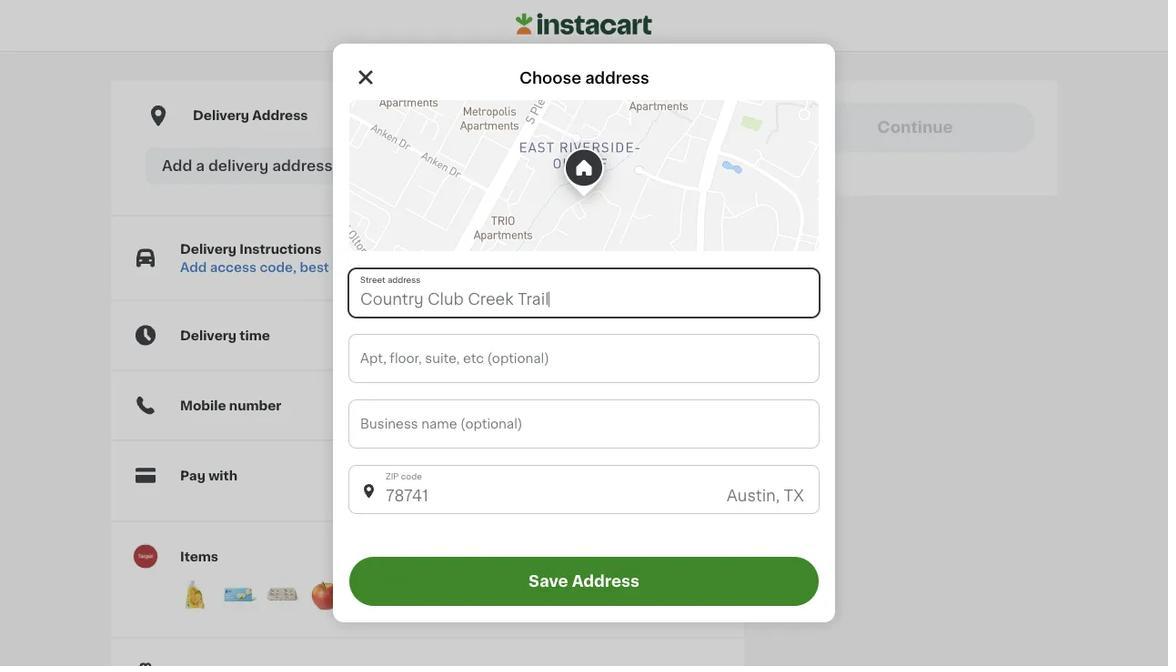 Task type: vqa. For each thing, say whether or not it's contained in the screenshot.
Salt
no



Task type: locate. For each thing, give the bounding box(es) containing it.
1 horizontal spatial address
[[586, 71, 650, 86]]

add a delivery address
[[162, 159, 333, 174]]

delivery for delivery address
[[193, 109, 250, 122]]

choose
[[520, 71, 582, 86]]

1   text field from the top
[[350, 269, 819, 317]]

delivery address
[[193, 109, 308, 122]]

address down home 'image'
[[586, 71, 650, 86]]

austin, tx
[[727, 488, 805, 504]]

delivery
[[193, 109, 250, 122], [180, 243, 237, 255], [180, 329, 237, 342]]

2 vertical spatial delivery
[[180, 329, 237, 342]]

0 vertical spatial address
[[252, 109, 308, 122]]

0 vertical spatial add
[[162, 159, 192, 174]]

add inside button
[[162, 159, 192, 174]]

1 vertical spatial address
[[272, 159, 333, 174]]

address inside "choose address" dialog
[[586, 71, 650, 86]]

0 vertical spatial   text field
[[350, 269, 819, 317]]

save
[[529, 574, 569, 589]]

add inside delivery instructions add access code, best entrance, etc.
[[180, 261, 207, 274]]

address
[[252, 109, 308, 122], [572, 574, 640, 589]]

good & gather grade a cage-free large eggs image
[[264, 577, 300, 613]]

0 vertical spatial address
[[586, 71, 650, 86]]

pay with
[[180, 469, 238, 482]]

add a delivery address button
[[146, 148, 710, 184]]

delivery for delivery instructions add access code, best entrance, etc.
[[180, 243, 237, 255]]

map region
[[350, 100, 819, 251]]

delivery up 'delivery'
[[193, 109, 250, 122]]

address up 'add a delivery address'
[[252, 109, 308, 122]]

1 vertical spatial add
[[180, 261, 207, 274]]

a
[[196, 159, 205, 174]]

delivery up "access"
[[180, 243, 237, 255]]

delivery
[[208, 159, 269, 174]]

add
[[162, 159, 192, 174], [180, 261, 207, 274]]

code,
[[260, 261, 297, 274]]

delivery inside delivery instructions add access code, best entrance, etc.
[[180, 243, 237, 255]]

1 vertical spatial   text field
[[350, 335, 819, 382]]

delivery instructions add access code, best entrance, etc.
[[180, 243, 423, 274]]

address right save
[[572, 574, 640, 589]]

address inside button
[[572, 574, 640, 589]]

0 horizontal spatial address
[[252, 109, 308, 122]]

add left "a"
[[162, 159, 192, 174]]

delivery left time
[[180, 329, 237, 342]]

1 horizontal spatial address
[[572, 574, 640, 589]]

add left "access"
[[180, 261, 207, 274]]

2 vertical spatial   text field
[[350, 466, 819, 513]]

good & gather salted butter image
[[220, 577, 257, 613]]

3   text field from the top
[[350, 466, 819, 513]]

address right 'delivery'
[[272, 159, 333, 174]]

0 vertical spatial delivery
[[193, 109, 250, 122]]

good & gather unsalted butter image
[[351, 577, 388, 613]]

save address
[[529, 574, 640, 589]]

0 horizontal spatial address
[[272, 159, 333, 174]]

items
[[180, 550, 218, 563]]

austin,
[[727, 488, 780, 504]]

1 vertical spatial delivery
[[180, 243, 237, 255]]

1 vertical spatial address
[[572, 574, 640, 589]]

address
[[586, 71, 650, 86], [272, 159, 333, 174]]

  text field
[[350, 269, 819, 317], [350, 335, 819, 382], [350, 466, 819, 513]]



Task type: describe. For each thing, give the bounding box(es) containing it.
best
[[300, 261, 329, 274]]

mobile
[[180, 399, 226, 412]]

delivery for delivery time
[[180, 329, 237, 342]]

time
[[240, 329, 270, 342]]

pay
[[180, 469, 206, 482]]

delivery time
[[180, 329, 270, 342]]

number
[[229, 399, 282, 412]]

address inside add a delivery address button
[[272, 159, 333, 174]]

save address button
[[350, 557, 819, 606]]

with
[[209, 469, 238, 482]]

mobile number
[[180, 399, 282, 412]]

home image
[[516, 11, 653, 38]]

address for save address
[[572, 574, 640, 589]]

choose address
[[520, 71, 650, 86]]

choose address dialog
[[333, 44, 836, 623]]

form element
[[350, 317, 819, 606]]

tx
[[784, 488, 805, 504]]

honeycrisp apple bag image
[[308, 577, 344, 613]]

instructions
[[240, 243, 322, 255]]

  text field
[[350, 401, 819, 448]]

entrance,
[[332, 261, 395, 274]]

access
[[210, 261, 257, 274]]

address for delivery address
[[252, 109, 308, 122]]

2   text field from the top
[[350, 335, 819, 382]]

good & gather lemons image
[[177, 577, 213, 613]]

etc.
[[398, 261, 423, 274]]



